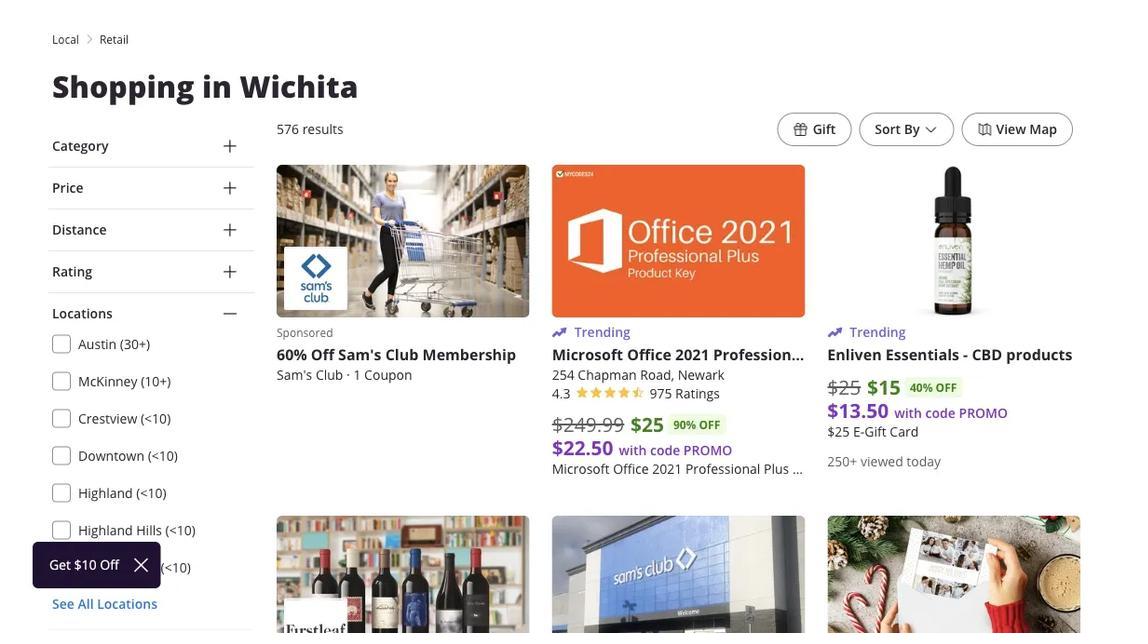Task type: vqa. For each thing, say whether or not it's contained in the screenshot.
rightmost "Rating"
no



Task type: describe. For each thing, give the bounding box(es) containing it.
microsoft inside the $249.99 $25 90% off $22.50 with code promo microsoft office 2021 professional plus product key - lifetime for windows 1pc
[[552, 461, 610, 478]]

sponsored
[[277, 325, 333, 340]]

cbd
[[972, 345, 1002, 365]]

office inside microsoft office 2021 professional plus 254 chapman road, newark
[[627, 345, 671, 365]]

distance
[[52, 221, 107, 238]]

today
[[907, 453, 941, 471]]

shopping
[[52, 66, 194, 107]]

lakeline
[[78, 559, 128, 576]]

gift button
[[777, 113, 852, 146]]

576
[[277, 121, 299, 138]]

4.3
[[552, 385, 570, 403]]

price button
[[48, 168, 254, 209]]

highland for highland hills
[[78, 522, 133, 539]]

2021 inside microsoft office 2021 professional plus 254 chapman road, newark
[[675, 345, 709, 365]]

see
[[52, 596, 74, 613]]

lifetime
[[877, 461, 926, 478]]

rating button
[[48, 251, 254, 292]]

price
[[52, 179, 83, 197]]

trending for microsoft office 2021 professional plus
[[574, 324, 630, 341]]

all
[[78, 596, 94, 613]]

by
[[904, 121, 920, 138]]

highland (<10)
[[78, 484, 166, 502]]

·
[[347, 367, 350, 384]]

enliven essentials - cbd products
[[827, 345, 1072, 365]]

2021 inside the $249.99 $25 90% off $22.50 with code promo microsoft office 2021 professional plus product key - lifetime for windows 1pc
[[652, 461, 682, 478]]

975
[[650, 385, 672, 403]]

mckinney (10+)
[[78, 373, 171, 390]]

wichita
[[240, 66, 358, 107]]

0 vertical spatial -
[[963, 345, 968, 365]]

shopping in wichita
[[52, 66, 358, 107]]

chapman
[[578, 367, 637, 384]]

0 horizontal spatial sam's
[[277, 367, 312, 384]]

essentials
[[886, 345, 959, 365]]

card
[[890, 424, 919, 441]]

1
[[353, 367, 361, 384]]

local link
[[52, 31, 79, 48]]

view
[[996, 121, 1026, 138]]

enliven
[[827, 345, 882, 365]]

off for $15
[[936, 380, 957, 396]]

map
[[1029, 121, 1057, 138]]

austin (30+)
[[78, 335, 150, 353]]

40%
[[910, 380, 933, 396]]

$15
[[867, 374, 901, 401]]

category button
[[48, 126, 254, 167]]

off
[[311, 345, 334, 365]]

(10+)
[[141, 373, 171, 390]]

sponsored 60% off sam's club membership sam's club    ·    1 coupon
[[277, 325, 516, 384]]

90%
[[673, 417, 696, 433]]

60%
[[277, 345, 307, 365]]

view map button
[[962, 113, 1073, 146]]

$249.99
[[552, 411, 624, 438]]

locations inside list
[[97, 596, 157, 613]]

highland hills (<10)
[[78, 522, 195, 539]]

category
[[52, 137, 108, 155]]

$13.50
[[827, 397, 889, 424]]

- inside the $249.99 $25 90% off $22.50 with code promo microsoft office 2021 professional plus product key - lifetime for windows 1pc
[[869, 461, 873, 478]]

promo for $25
[[684, 442, 732, 459]]

distance button
[[48, 210, 254, 251]]

crestview
[[78, 410, 137, 427]]

1pc
[[1009, 461, 1033, 478]]

see all locations
[[52, 596, 157, 613]]

newark
[[678, 367, 724, 384]]

code for $25
[[650, 442, 680, 459]]

locations button
[[48, 293, 254, 334]]

e-
[[853, 424, 865, 441]]

ratings
[[675, 385, 720, 403]]

coupon
[[364, 367, 412, 384]]



Task type: locate. For each thing, give the bounding box(es) containing it.
2021 up newark
[[675, 345, 709, 365]]

1 horizontal spatial gift
[[865, 424, 886, 441]]

code down the 90%
[[650, 442, 680, 459]]

2 trending from the left
[[850, 324, 906, 341]]

off right the 90%
[[699, 417, 720, 433]]

code inside the $249.99 $25 90% off $22.50 with code promo microsoft office 2021 professional plus product key - lifetime for windows 1pc
[[650, 442, 680, 459]]

with for $15
[[894, 405, 922, 422]]

with right $22.50
[[619, 442, 647, 459]]

sort by button
[[859, 113, 954, 146]]

plus left product
[[764, 461, 789, 478]]

1 vertical spatial promo
[[684, 442, 732, 459]]

microsoft up chapman
[[552, 345, 623, 365]]

promo down the 90%
[[684, 442, 732, 459]]

1 vertical spatial with
[[619, 442, 647, 459]]

microsoft
[[552, 345, 623, 365], [552, 461, 610, 478]]

(<10)
[[141, 410, 171, 427], [148, 447, 178, 464], [136, 484, 166, 502], [165, 522, 195, 539], [161, 559, 191, 576]]

0 horizontal spatial with
[[619, 442, 647, 459]]

microsoft office 2021 professional plus 254 chapman road, newark
[[552, 345, 840, 384]]

$25 down 975
[[631, 411, 664, 438]]

promo
[[959, 405, 1008, 422], [684, 442, 732, 459]]

office up road,
[[627, 345, 671, 365]]

0 vertical spatial code
[[925, 405, 956, 422]]

$25 down enliven
[[827, 374, 861, 400]]

sam's up 1
[[338, 345, 381, 365]]

for
[[929, 461, 947, 478]]

- left cbd
[[963, 345, 968, 365]]

0 vertical spatial gift
[[813, 121, 836, 138]]

0 vertical spatial off
[[936, 380, 957, 396]]

promo inside $25 $15 40% off $13.50 with code promo $25 e-gift card
[[959, 405, 1008, 422]]

1 vertical spatial microsoft
[[552, 461, 610, 478]]

product
[[793, 461, 840, 478]]

(<10) right downtown
[[148, 447, 178, 464]]

club
[[385, 345, 419, 365], [316, 367, 343, 384]]

- right the key
[[869, 461, 873, 478]]

hills
[[136, 522, 162, 539]]

retail
[[100, 32, 129, 47]]

2 highland from the top
[[78, 522, 133, 539]]

professional inside microsoft office 2021 professional plus 254 chapman road, newark
[[713, 345, 805, 365]]

1 vertical spatial gift
[[865, 424, 886, 441]]

off inside $25 $15 40% off $13.50 with code promo $25 e-gift card
[[936, 380, 957, 396]]

gift
[[813, 121, 836, 138], [865, 424, 886, 441]]

1 vertical spatial sam's
[[277, 367, 312, 384]]

2021
[[675, 345, 709, 365], [652, 461, 682, 478]]

products
[[1006, 345, 1072, 365]]

locations down "lakeline mall (<10)"
[[97, 596, 157, 613]]

0 horizontal spatial club
[[316, 367, 343, 384]]

1 trending from the left
[[574, 324, 630, 341]]

576 results
[[277, 121, 343, 138]]

with for $25
[[619, 442, 647, 459]]

(<10) up hills
[[136, 484, 166, 502]]

mall
[[132, 559, 157, 576]]

0 vertical spatial 2021
[[675, 345, 709, 365]]

(30+)
[[120, 335, 150, 353]]

1 horizontal spatial off
[[936, 380, 957, 396]]

downtown
[[78, 447, 144, 464]]

microsoft inside microsoft office 2021 professional plus 254 chapman road, newark
[[552, 345, 623, 365]]

viewed
[[861, 453, 903, 471]]

off for $25
[[699, 417, 720, 433]]

$22.50
[[552, 435, 613, 462]]

0 horizontal spatial promo
[[684, 442, 732, 459]]

1 vertical spatial highland
[[78, 522, 133, 539]]

with up card
[[894, 405, 922, 422]]

sort
[[875, 121, 901, 138]]

1 vertical spatial office
[[613, 461, 649, 478]]

plus inside the $249.99 $25 90% off $22.50 with code promo microsoft office 2021 professional plus product key - lifetime for windows 1pc
[[764, 461, 789, 478]]

results
[[302, 121, 343, 138]]

rating
[[52, 263, 92, 280]]

breadcrumbs element
[[48, 31, 1092, 48]]

$25
[[827, 374, 861, 400], [631, 411, 664, 438], [827, 424, 850, 441]]

promo up windows
[[959, 405, 1008, 422]]

road,
[[640, 367, 674, 384]]

1 horizontal spatial with
[[894, 405, 922, 422]]

professional up newark
[[713, 345, 805, 365]]

1 vertical spatial professional
[[685, 461, 760, 478]]

0 vertical spatial locations
[[52, 305, 113, 322]]

(<10) right mall
[[161, 559, 191, 576]]

-
[[963, 345, 968, 365], [869, 461, 873, 478]]

1 vertical spatial off
[[699, 417, 720, 433]]

0 vertical spatial with
[[894, 405, 922, 422]]

(<10) right hills
[[165, 522, 195, 539]]

trending up chapman
[[574, 324, 630, 341]]

gift left the sort
[[813, 121, 836, 138]]

locations
[[52, 305, 113, 322], [97, 596, 157, 613]]

975 ratings
[[650, 385, 720, 403]]

office inside the $249.99 $25 90% off $22.50 with code promo microsoft office 2021 professional plus product key - lifetime for windows 1pc
[[613, 461, 649, 478]]

$25 $15 40% off $13.50 with code promo $25 e-gift card
[[827, 374, 1008, 441]]

1 vertical spatial plus
[[764, 461, 789, 478]]

0 horizontal spatial trending
[[574, 324, 630, 341]]

1 highland from the top
[[78, 484, 133, 502]]

key
[[844, 461, 866, 478]]

0 horizontal spatial code
[[650, 442, 680, 459]]

with inside the $249.99 $25 90% off $22.50 with code promo microsoft office 2021 professional plus product key - lifetime for windows 1pc
[[619, 442, 647, 459]]

trending up enliven
[[850, 324, 906, 341]]

0 vertical spatial plus
[[809, 345, 840, 365]]

microsoft down $249.99
[[552, 461, 610, 478]]

windows
[[950, 461, 1006, 478]]

promo inside the $249.99 $25 90% off $22.50 with code promo microsoft office 2021 professional plus product key - lifetime for windows 1pc
[[684, 442, 732, 459]]

highland up lakeline
[[78, 522, 133, 539]]

see all locations button
[[52, 595, 157, 614]]

professional inside the $249.99 $25 90% off $22.50 with code promo microsoft office 2021 professional plus product key - lifetime for windows 1pc
[[685, 461, 760, 478]]

trending for enliven essentials - cbd products
[[850, 324, 906, 341]]

0 vertical spatial sam's
[[338, 345, 381, 365]]

code
[[925, 405, 956, 422], [650, 442, 680, 459]]

1 horizontal spatial club
[[385, 345, 419, 365]]

250+
[[827, 453, 857, 471]]

0 vertical spatial professional
[[713, 345, 805, 365]]

locations up austin
[[52, 305, 113, 322]]

downtown (<10)
[[78, 447, 178, 464]]

1 vertical spatial 2021
[[652, 461, 682, 478]]

1 vertical spatial -
[[869, 461, 873, 478]]

1 horizontal spatial code
[[925, 405, 956, 422]]

sam's down 60%
[[277, 367, 312, 384]]

local
[[52, 32, 79, 47]]

crestview (<10)
[[78, 410, 171, 427]]

gift inside button
[[813, 121, 836, 138]]

austin
[[78, 335, 117, 353]]

locations list
[[52, 333, 254, 614]]

sort by
[[875, 121, 920, 138]]

1 horizontal spatial sam's
[[338, 345, 381, 365]]

professional down the 90%
[[685, 461, 760, 478]]

with
[[894, 405, 922, 422], [619, 442, 647, 459]]

0 vertical spatial highland
[[78, 484, 133, 502]]

0 vertical spatial microsoft
[[552, 345, 623, 365]]

gift inside $25 $15 40% off $13.50 with code promo $25 e-gift card
[[865, 424, 886, 441]]

highland down downtown
[[78, 484, 133, 502]]

1 horizontal spatial trending
[[850, 324, 906, 341]]

1 horizontal spatial plus
[[809, 345, 840, 365]]

gift left card
[[865, 424, 886, 441]]

off
[[936, 380, 957, 396], [699, 417, 720, 433]]

0 horizontal spatial -
[[869, 461, 873, 478]]

1 microsoft from the top
[[552, 345, 623, 365]]

plus inside microsoft office 2021 professional plus 254 chapman road, newark
[[809, 345, 840, 365]]

0 vertical spatial club
[[385, 345, 419, 365]]

office down $249.99
[[613, 461, 649, 478]]

1 vertical spatial code
[[650, 442, 680, 459]]

(<10) down (10+)
[[141, 410, 171, 427]]

0 horizontal spatial off
[[699, 417, 720, 433]]

0 vertical spatial office
[[627, 345, 671, 365]]

1 horizontal spatial promo
[[959, 405, 1008, 422]]

club left ·
[[316, 367, 343, 384]]

office
[[627, 345, 671, 365], [613, 461, 649, 478]]

$25 left e-
[[827, 424, 850, 441]]

2 microsoft from the top
[[552, 461, 610, 478]]

promo for $15
[[959, 405, 1008, 422]]

2021 down the 90%
[[652, 461, 682, 478]]

lakeline mall (<10)
[[78, 559, 191, 576]]

off inside the $249.99 $25 90% off $22.50 with code promo microsoft office 2021 professional plus product key - lifetime for windows 1pc
[[699, 417, 720, 433]]

trending
[[574, 324, 630, 341], [850, 324, 906, 341]]

with inside $25 $15 40% off $13.50 with code promo $25 e-gift card
[[894, 405, 922, 422]]

code inside $25 $15 40% off $13.50 with code promo $25 e-gift card
[[925, 405, 956, 422]]

254
[[552, 367, 574, 384]]

view map
[[996, 121, 1057, 138]]

250+ viewed today
[[827, 453, 941, 471]]

0 horizontal spatial plus
[[764, 461, 789, 478]]

mckinney
[[78, 373, 137, 390]]

(<10) for highland (<10)
[[136, 484, 166, 502]]

highland
[[78, 484, 133, 502], [78, 522, 133, 539]]

1 vertical spatial club
[[316, 367, 343, 384]]

(<10) for downtown (<10)
[[148, 447, 178, 464]]

club up coupon
[[385, 345, 419, 365]]

0 vertical spatial promo
[[959, 405, 1008, 422]]

plus up $13.50
[[809, 345, 840, 365]]

1 vertical spatial locations
[[97, 596, 157, 613]]

off right 40%
[[936, 380, 957, 396]]

0 horizontal spatial gift
[[813, 121, 836, 138]]

highland for highland
[[78, 484, 133, 502]]

plus
[[809, 345, 840, 365], [764, 461, 789, 478]]

in
[[202, 66, 232, 107]]

$25 inside the $249.99 $25 90% off $22.50 with code promo microsoft office 2021 professional plus product key - lifetime for windows 1pc
[[631, 411, 664, 438]]

code down 40%
[[925, 405, 956, 422]]

membership
[[422, 345, 516, 365]]

(<10) for crestview (<10)
[[141, 410, 171, 427]]

code for $15
[[925, 405, 956, 422]]

$249.99 $25 90% off $22.50 with code promo microsoft office 2021 professional plus product key - lifetime for windows 1pc
[[552, 411, 1033, 478]]

professional
[[713, 345, 805, 365], [685, 461, 760, 478]]

1 horizontal spatial -
[[963, 345, 968, 365]]



